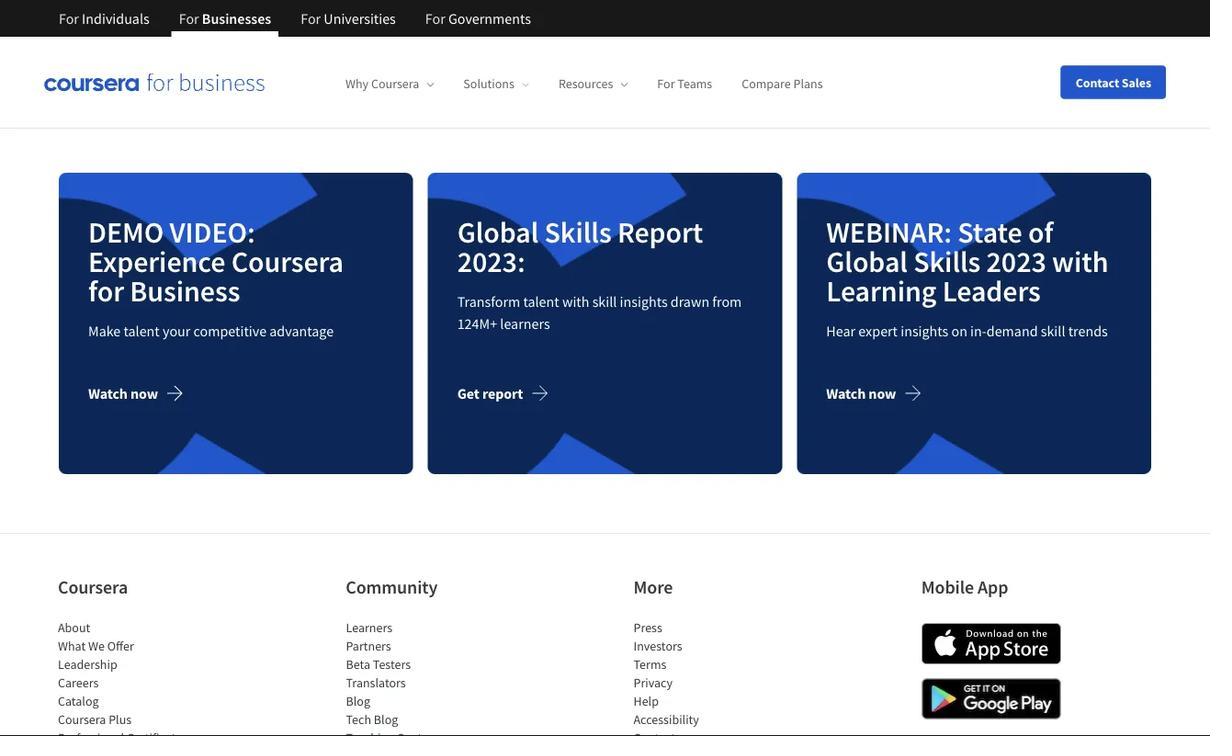Task type: vqa. For each thing, say whether or not it's contained in the screenshot.
this related to take
no



Task type: locate. For each thing, give the bounding box(es) containing it.
2 watch now button from the left
[[827, 371, 937, 415]]

0 vertical spatial blog
[[346, 693, 370, 710]]

beta
[[346, 656, 370, 673]]

talent left your
[[124, 322, 160, 340]]

blog right tech
[[374, 711, 398, 728]]

list containing press
[[634, 619, 790, 736]]

coursera up about
[[58, 576, 128, 599]]

with
[[1052, 243, 1109, 279], [562, 292, 590, 311]]

plus
[[109, 711, 132, 728]]

about link
[[58, 619, 90, 636]]

leaders
[[943, 272, 1041, 309]]

offer
[[107, 638, 134, 654]]

watch down hear on the right
[[827, 384, 866, 403]]

list for community
[[346, 619, 502, 736]]

of
[[1028, 213, 1053, 250]]

blog up tech
[[346, 693, 370, 710]]

for individuals
[[59, 9, 150, 28]]

list item for community
[[346, 729, 502, 736]]

get it on google play image
[[922, 678, 1061, 720]]

0 horizontal spatial talent
[[124, 322, 160, 340]]

list item down accessibility
[[634, 729, 790, 736]]

press
[[634, 619, 662, 636]]

leadership link
[[58, 656, 117, 673]]

1 horizontal spatial insights
[[901, 322, 949, 340]]

2 watch from the left
[[827, 384, 866, 403]]

state
[[958, 213, 1023, 250]]

watch now
[[88, 384, 158, 403], [827, 384, 896, 403]]

skills left report
[[545, 213, 612, 250]]

0 vertical spatial skill
[[592, 292, 617, 311]]

coursera right the why
[[371, 76, 419, 92]]

for governments
[[425, 9, 531, 28]]

1 horizontal spatial now
[[869, 384, 896, 403]]

1 horizontal spatial with
[[1052, 243, 1109, 279]]

expert
[[859, 322, 898, 340]]

1 list from the left
[[58, 619, 214, 736]]

why coursera link
[[346, 76, 434, 92]]

sales
[[1122, 74, 1152, 91]]

with inside webinar: state of global skills 2023 with learning leaders
[[1052, 243, 1109, 279]]

list
[[58, 619, 214, 736], [346, 619, 502, 736], [634, 619, 790, 736]]

now down make talent your competitive advantage
[[131, 384, 158, 403]]

learners link
[[346, 619, 392, 636]]

list containing about
[[58, 619, 214, 736]]

global up transform
[[457, 213, 539, 250]]

list item down "plus"
[[58, 729, 214, 736]]

skills
[[545, 213, 612, 250], [914, 243, 981, 279]]

for left 'businesses'
[[179, 9, 199, 28]]

video:
[[170, 213, 255, 250]]

0 horizontal spatial skill
[[592, 292, 617, 311]]

global
[[457, 213, 539, 250], [827, 243, 908, 279]]

watch now button down "expert" on the top
[[827, 371, 937, 415]]

1 vertical spatial with
[[562, 292, 590, 311]]

1 horizontal spatial list
[[346, 619, 502, 736]]

get report
[[457, 384, 523, 403]]

coursera up advantage
[[231, 243, 344, 279]]

coursera
[[371, 76, 419, 92], [231, 243, 344, 279], [58, 576, 128, 599], [58, 711, 106, 728]]

blog
[[346, 693, 370, 710], [374, 711, 398, 728]]

with right the 2023
[[1052, 243, 1109, 279]]

1 watch now from the left
[[88, 384, 158, 403]]

from
[[713, 292, 742, 311]]

catalog link
[[58, 693, 99, 710]]

insights
[[620, 292, 668, 311], [901, 322, 949, 340]]

universities
[[324, 9, 396, 28]]

1 vertical spatial skill
[[1041, 322, 1066, 340]]

drawn
[[671, 292, 710, 311]]

get report button
[[457, 371, 564, 415]]

for left individuals at the top of page
[[59, 9, 79, 28]]

2 watch now from the left
[[827, 384, 896, 403]]

investors
[[634, 638, 683, 654]]

coursera for business image
[[44, 73, 265, 92]]

mobile
[[922, 576, 974, 599]]

for teams link
[[657, 76, 712, 92]]

0 horizontal spatial list item
[[58, 729, 214, 736]]

webinar: state of global skills 2023 with learning leaders
[[827, 213, 1109, 309]]

2 list item from the left
[[346, 729, 502, 736]]

skill left trends
[[1041, 322, 1066, 340]]

talent inside transform talent with skill insights drawn from 124m+ learners
[[523, 292, 559, 311]]

coursera down "catalog" link in the left bottom of the page
[[58, 711, 106, 728]]

help link
[[634, 693, 659, 710]]

beta testers link
[[346, 656, 411, 673]]

on
[[952, 322, 968, 340]]

contact sales button
[[1061, 66, 1166, 99]]

transform talent with skill insights drawn from 124m+ learners
[[457, 292, 742, 333]]

about what we offer leadership careers catalog coursera plus
[[58, 619, 134, 728]]

1 watch from the left
[[88, 384, 128, 403]]

watch now down make on the left
[[88, 384, 158, 403]]

talent up learners
[[523, 292, 559, 311]]

skills left the 2023
[[914, 243, 981, 279]]

get
[[457, 384, 480, 403]]

1 horizontal spatial skills
[[914, 243, 981, 279]]

list item
[[58, 729, 214, 736], [346, 729, 502, 736], [634, 729, 790, 736]]

3 list item from the left
[[634, 729, 790, 736]]

watch for webinar: state of global skills 2023 with learning leaders
[[827, 384, 866, 403]]

insights left the on
[[901, 322, 949, 340]]

0 horizontal spatial watch now button
[[88, 371, 199, 415]]

0 vertical spatial with
[[1052, 243, 1109, 279]]

report
[[482, 384, 523, 403]]

2 horizontal spatial list
[[634, 619, 790, 736]]

make talent your competitive advantage
[[88, 322, 334, 340]]

testers
[[373, 656, 411, 673]]

watch now button down your
[[88, 371, 199, 415]]

list containing learners
[[346, 619, 502, 736]]

1 watch now button from the left
[[88, 371, 199, 415]]

privacy link
[[634, 675, 673, 691]]

2 now from the left
[[869, 384, 896, 403]]

your
[[163, 322, 191, 340]]

1 horizontal spatial watch now button
[[827, 371, 937, 415]]

for for universities
[[301, 9, 321, 28]]

for left "universities"
[[301, 9, 321, 28]]

0 vertical spatial insights
[[620, 292, 668, 311]]

community
[[346, 576, 438, 599]]

1 horizontal spatial talent
[[523, 292, 559, 311]]

list item down tech blog link
[[346, 729, 502, 736]]

0 horizontal spatial insights
[[620, 292, 668, 311]]

partners
[[346, 638, 391, 654]]

1 horizontal spatial watch
[[827, 384, 866, 403]]

global up "expert" on the top
[[827, 243, 908, 279]]

insights left drawn
[[620, 292, 668, 311]]

watch down make on the left
[[88, 384, 128, 403]]

1 now from the left
[[131, 384, 158, 403]]

resources link
[[559, 76, 628, 92]]

watch now button for webinar: state of global skills 2023 with learning leaders
[[827, 371, 937, 415]]

with down 'global skills report 2023:'
[[562, 292, 590, 311]]

0 horizontal spatial list
[[58, 619, 214, 736]]

list item for more
[[634, 729, 790, 736]]

0 horizontal spatial watch
[[88, 384, 128, 403]]

talent for global
[[523, 292, 559, 311]]

coursera inside demo video: experience coursera for business
[[231, 243, 344, 279]]

watch
[[88, 384, 128, 403], [827, 384, 866, 403]]

2 horizontal spatial list item
[[634, 729, 790, 736]]

resources
[[559, 76, 613, 92]]

1 vertical spatial blog
[[374, 711, 398, 728]]

1 horizontal spatial global
[[827, 243, 908, 279]]

watch now button
[[88, 371, 199, 415], [827, 371, 937, 415]]

banner navigation
[[44, 0, 546, 37]]

skill down 'global skills report 2023:'
[[592, 292, 617, 311]]

partners link
[[346, 638, 391, 654]]

with inside transform talent with skill insights drawn from 124m+ learners
[[562, 292, 590, 311]]

0 horizontal spatial now
[[131, 384, 158, 403]]

0 horizontal spatial global
[[457, 213, 539, 250]]

now
[[131, 384, 158, 403], [869, 384, 896, 403]]

0 horizontal spatial blog
[[346, 693, 370, 710]]

0 vertical spatial talent
[[523, 292, 559, 311]]

1 vertical spatial talent
[[124, 322, 160, 340]]

0 horizontal spatial watch now
[[88, 384, 158, 403]]

more
[[634, 576, 673, 599]]

0 horizontal spatial skills
[[545, 213, 612, 250]]

watch now down "expert" on the top
[[827, 384, 896, 403]]

hear expert insights on in-demand skill trends
[[827, 322, 1108, 340]]

for left governments
[[425, 9, 445, 28]]

why
[[346, 76, 369, 92]]

3 list from the left
[[634, 619, 790, 736]]

mobile app
[[922, 576, 1009, 599]]

1 list item from the left
[[58, 729, 214, 736]]

2 list from the left
[[346, 619, 502, 736]]

competitive
[[193, 322, 267, 340]]

experience
[[88, 243, 226, 279]]

hear
[[827, 322, 856, 340]]

now down "expert" on the top
[[869, 384, 896, 403]]

1 horizontal spatial watch now
[[827, 384, 896, 403]]

1 horizontal spatial list item
[[346, 729, 502, 736]]

0 horizontal spatial with
[[562, 292, 590, 311]]

skill inside transform talent with skill insights drawn from 124m+ learners
[[592, 292, 617, 311]]

blog link
[[346, 693, 370, 710]]

learning
[[827, 272, 937, 309]]

translators
[[346, 675, 406, 691]]

skill
[[592, 292, 617, 311], [1041, 322, 1066, 340]]



Task type: describe. For each thing, give the bounding box(es) containing it.
careers link
[[58, 675, 99, 691]]

transform
[[457, 292, 520, 311]]

why coursera
[[346, 76, 419, 92]]

demo
[[88, 213, 164, 250]]

demo video: experience coursera for business
[[88, 213, 344, 309]]

tech blog link
[[346, 711, 398, 728]]

terms
[[634, 656, 667, 673]]

terms link
[[634, 656, 667, 673]]

demand
[[987, 322, 1038, 340]]

for teams
[[657, 76, 712, 92]]

global skills report 2023:
[[457, 213, 703, 279]]

coursera plus link
[[58, 711, 132, 728]]

coursera inside about what we offer leadership careers catalog coursera plus
[[58, 711, 106, 728]]

individuals
[[82, 9, 150, 28]]

1 vertical spatial insights
[[901, 322, 949, 340]]

plans
[[794, 76, 823, 92]]

webinar:
[[827, 213, 952, 250]]

help
[[634, 693, 659, 710]]

list for more
[[634, 619, 790, 736]]

teams
[[678, 76, 712, 92]]

talent for demo
[[124, 322, 160, 340]]

businesses
[[202, 9, 271, 28]]

we
[[88, 638, 105, 654]]

leadership
[[58, 656, 117, 673]]

accessibility link
[[634, 711, 699, 728]]

for for governments
[[425, 9, 445, 28]]

now for demo video: experience coursera for business
[[131, 384, 158, 403]]

accessibility
[[634, 711, 699, 728]]

watch for demo video: experience coursera for business
[[88, 384, 128, 403]]

124m+
[[457, 314, 497, 333]]

2023
[[987, 243, 1047, 279]]

watch now for webinar: state of global skills 2023 with learning leaders
[[827, 384, 896, 403]]

skills inside webinar: state of global skills 2023 with learning leaders
[[914, 243, 981, 279]]

advantage
[[270, 322, 334, 340]]

learners
[[346, 619, 392, 636]]

about
[[58, 619, 90, 636]]

for for businesses
[[179, 9, 199, 28]]

careers
[[58, 675, 99, 691]]

for left teams
[[657, 76, 675, 92]]

contact
[[1076, 74, 1120, 91]]

make
[[88, 322, 121, 340]]

press link
[[634, 619, 662, 636]]

2023:
[[457, 243, 525, 279]]

business
[[130, 272, 240, 309]]

press investors terms privacy help accessibility
[[634, 619, 699, 728]]

app
[[978, 576, 1009, 599]]

learners
[[500, 314, 550, 333]]

list item for coursera
[[58, 729, 214, 736]]

privacy
[[634, 675, 673, 691]]

download on the app store image
[[922, 623, 1061, 665]]

contact sales
[[1076, 74, 1152, 91]]

skills inside 'global skills report 2023:'
[[545, 213, 612, 250]]

compare plans link
[[742, 76, 823, 92]]

governments
[[448, 9, 531, 28]]

1 horizontal spatial skill
[[1041, 322, 1066, 340]]

tech
[[346, 711, 371, 728]]

1 horizontal spatial blog
[[374, 711, 398, 728]]

list for coursera
[[58, 619, 214, 736]]

watch now button for demo video: experience coursera for business
[[88, 371, 199, 415]]

for for individuals
[[59, 9, 79, 28]]

learners partners beta testers translators blog tech blog
[[346, 619, 411, 728]]

what we offer link
[[58, 638, 134, 654]]

compare
[[742, 76, 791, 92]]

trends
[[1069, 322, 1108, 340]]

what
[[58, 638, 86, 654]]

for
[[88, 272, 124, 309]]

compare plans
[[742, 76, 823, 92]]

investors link
[[634, 638, 683, 654]]

watch now for demo video: experience coursera for business
[[88, 384, 158, 403]]

translators link
[[346, 675, 406, 691]]

global inside webinar: state of global skills 2023 with learning leaders
[[827, 243, 908, 279]]

report
[[617, 213, 703, 250]]

for businesses
[[179, 9, 271, 28]]

solutions
[[464, 76, 515, 92]]

solutions link
[[464, 76, 529, 92]]

insights inside transform talent with skill insights drawn from 124m+ learners
[[620, 292, 668, 311]]

now for webinar: state of global skills 2023 with learning leaders
[[869, 384, 896, 403]]

global inside 'global skills report 2023:'
[[457, 213, 539, 250]]



